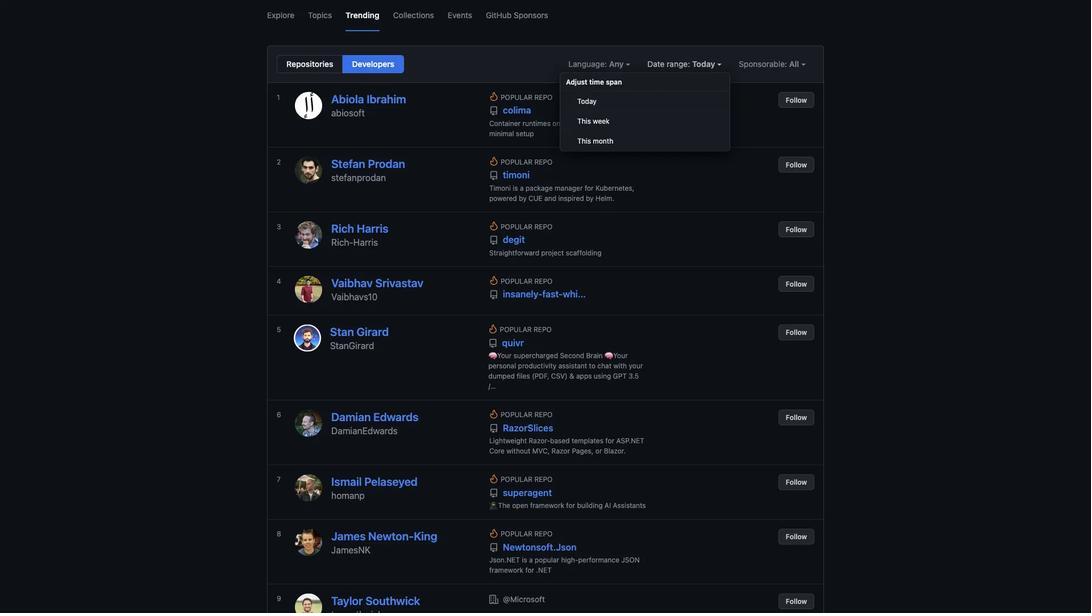 Task type: describe. For each thing, give the bounding box(es) containing it.
json
[[622, 557, 640, 565]]

newton-
[[368, 530, 414, 543]]

brain
[[586, 352, 603, 360]]

all
[[790, 59, 799, 69]]

Follow abiosoft submit
[[779, 92, 815, 108]]

4
[[277, 277, 281, 285]]

repo image for james newton-king
[[489, 544, 499, 553]]

a for james newton-king
[[529, 557, 533, 565]]

github sponsors
[[486, 10, 548, 20]]

9
[[277, 595, 281, 603]]

homanp
[[331, 491, 365, 501]]

sponsors
[[514, 10, 548, 20]]

3.5
[[629, 373, 639, 381]]

topics
[[308, 10, 332, 20]]

personal
[[489, 362, 516, 370]]

repo image for vaibhav srivastav
[[489, 291, 499, 300]]

@microsoft
[[503, 595, 545, 605]]

popular for damian edwards
[[501, 411, 533, 419]]

adjust time span
[[566, 78, 622, 86]]

Follow DamianEdwards submit
[[779, 410, 815, 426]]

8 link
[[277, 530, 286, 576]]

vaibhav
[[331, 277, 373, 290]]

powered
[[489, 194, 517, 202]]

repo for damian edwards
[[535, 411, 553, 419]]

1 link
[[277, 92, 286, 139]]

range:
[[667, 59, 690, 69]]

razorslices
[[501, 423, 553, 434]]

popular for ismail pelaseyed
[[501, 476, 533, 484]]

flame image for rich harris
[[489, 222, 499, 231]]

lightweight
[[489, 437, 527, 445]]

stefanprodan link
[[331, 173, 386, 183]]

james
[[331, 530, 366, 543]]

2 your from the left
[[613, 352, 628, 360]]

prodan
[[368, 157, 405, 171]]

@stefanprodan image
[[295, 157, 322, 184]]

minimal
[[489, 130, 514, 138]]

girard
[[357, 325, 389, 339]]

quivr
[[500, 338, 524, 348]]

based
[[550, 437, 570, 445]]

@abiosoft image
[[295, 92, 322, 119]]

container
[[489, 119, 521, 127]]

linux)
[[604, 119, 624, 127]]

degit
[[501, 234, 525, 245]]

damianedwards
[[331, 426, 398, 437]]

degit link
[[489, 234, 525, 246]]

for inside json.net is a popular high-performance json framework for .net
[[526, 567, 534, 575]]

stangirard
[[330, 341, 374, 351]]

ai
[[605, 502, 611, 510]]

popular for stan girard
[[500, 326, 532, 334]]

explore
[[267, 10, 295, 20]]

this week
[[578, 117, 610, 125]]

repo image for rich harris
[[489, 236, 499, 245]]

abiola ibrahim link
[[331, 92, 406, 106]]

insanely-
[[503, 289, 543, 300]]

popular
[[535, 557, 559, 565]]

inspired
[[558, 194, 584, 202]]

1 🧠 from the left
[[489, 352, 495, 360]]

repo for vaibhav srivastav
[[535, 277, 553, 285]]

popular for james newton-king
[[501, 531, 533, 539]]

rich harris link
[[331, 222, 389, 235]]

damian edwards link
[[331, 410, 419, 424]]

stefan prodan link
[[331, 157, 405, 171]]

colima link
[[489, 105, 531, 116]]

repo image for ibrahim
[[489, 107, 499, 116]]

🥷
[[489, 502, 496, 510]]

asp.net
[[616, 437, 645, 445]]

🥷 the open framework for building ai assistants
[[489, 502, 646, 510]]

runtimes
[[523, 119, 551, 127]]

manager
[[555, 184, 583, 192]]

popular for rich harris
[[501, 223, 533, 231]]

popular repo for stefan prodan
[[501, 158, 553, 166]]

razorslices link
[[489, 423, 553, 434]]

for inside timoni is a package manager for kubernetes, powered by cue and inspired by helm.
[[585, 184, 594, 192]]

repo image for stefan prodan
[[489, 171, 499, 180]]

Follow homanp submit
[[779, 475, 815, 491]]

time
[[589, 78, 604, 86]]

Follow twsouthwick submit
[[779, 594, 815, 610]]

adjust
[[566, 78, 588, 86]]

this week link
[[561, 112, 730, 132]]

repo image for edwards
[[489, 425, 499, 434]]

jamesnk
[[331, 545, 371, 556]]

1 your from the left
[[497, 352, 512, 360]]

srivastav
[[375, 277, 424, 290]]

5 link
[[277, 325, 285, 392]]

open
[[512, 502, 528, 510]]

using
[[594, 373, 611, 381]]

explore link
[[267, 0, 295, 31]]

flame image for damian edwards
[[489, 410, 499, 419]]

events link
[[448, 0, 472, 31]]

abiosoft link
[[331, 108, 365, 119]]

0 vertical spatial framework
[[530, 502, 564, 510]]

your
[[629, 362, 643, 370]]

repo for rich harris
[[535, 223, 553, 231]]

language: any
[[569, 59, 626, 69]]

popular repo for james newton-king
[[501, 531, 553, 539]]

macos
[[563, 119, 586, 127]]

lightweight razor-based templates for asp.net core without mvc, razor pages, or blazor.
[[489, 437, 645, 456]]

date range: today
[[648, 59, 717, 69]]

@rich harris image
[[295, 222, 322, 249]]

stangirard link
[[330, 341, 374, 351]]

with inside 🧠 your supercharged second brain 🧠 your personal productivity assistant to chat with your dumped files (pdf, csv) & apps using gpt 3.5 /…
[[614, 362, 627, 370]]

to
[[589, 362, 596, 370]]

vaibhav srivastav link
[[331, 277, 424, 290]]

a for stefan prodan
[[520, 184, 524, 192]]

this for this month
[[578, 137, 591, 145]]

today inside "link"
[[578, 97, 597, 105]]

cue
[[529, 194, 543, 202]]

timoni
[[501, 170, 530, 180]]

on
[[553, 119, 561, 127]]

popular for abiola ibrahim
[[501, 93, 533, 101]]

repo image for girard
[[489, 339, 498, 348]]

files
[[517, 373, 530, 381]]

setup
[[516, 130, 534, 138]]

popular repo for vaibhav srivastav
[[501, 277, 553, 285]]

package
[[526, 184, 553, 192]]

(and
[[588, 119, 602, 127]]

Follow Rich-Harris submit
[[779, 222, 815, 238]]

damian
[[331, 410, 371, 424]]



Task type: locate. For each thing, give the bounding box(es) containing it.
csv)
[[551, 373, 568, 381]]

0 horizontal spatial by
[[519, 194, 527, 202]]

7 link
[[277, 475, 286, 511]]

flame image for ibrahim
[[489, 92, 499, 101]]

without
[[507, 448, 531, 456]]

Follow StanGirard submit
[[779, 325, 815, 341]]

repo image inside the degit link
[[489, 236, 499, 245]]

popular repo for ismail pelaseyed
[[501, 476, 553, 484]]

popular repo up colima
[[501, 93, 553, 101]]

repo
[[535, 93, 553, 101], [535, 158, 553, 166], [535, 223, 553, 231], [535, 277, 553, 285], [534, 326, 552, 334], [535, 411, 553, 419], [535, 476, 553, 484], [535, 531, 553, 539]]

harris
[[357, 222, 389, 235], [353, 237, 378, 248]]

2 link
[[277, 157, 286, 204]]

repo up newtonsoft.json
[[535, 531, 553, 539]]

popular repo for rich harris
[[501, 223, 553, 231]]

flame image down 🥷
[[489, 530, 499, 539]]

0 horizontal spatial a
[[520, 184, 524, 192]]

popular repo up the insanely-
[[501, 277, 553, 285]]

popular repo for stan girard
[[500, 326, 552, 334]]

🧠 up the chat
[[605, 352, 612, 360]]

repo image up timoni
[[489, 171, 499, 180]]

flame image down "/…"
[[489, 410, 499, 419]]

9 link
[[277, 594, 286, 614]]

this inside this month link
[[578, 137, 591, 145]]

by
[[519, 194, 527, 202], [586, 194, 594, 202]]

superagent link
[[489, 487, 552, 499]]

@jamesnk image
[[295, 530, 322, 557]]

2 by from the left
[[586, 194, 594, 202]]

1 horizontal spatial 🧠
[[605, 352, 612, 360]]

flame image up the degit link
[[489, 222, 499, 231]]

1 flame image from the top
[[489, 222, 499, 231]]

a inside timoni is a package manager for kubernetes, powered by cue and inspired by helm.
[[520, 184, 524, 192]]

3 repo image from the top
[[489, 291, 499, 300]]

🧠
[[489, 352, 495, 360], [605, 352, 612, 360]]

0 vertical spatial harris
[[357, 222, 389, 235]]

github sponsors link
[[486, 0, 548, 31]]

with inside container runtimes on macos (and linux) with minimal setup
[[626, 119, 639, 127]]

superagent
[[501, 488, 552, 499]]

newtonsoft.json
[[501, 542, 577, 553]]

2 this from the top
[[578, 137, 591, 145]]

1 horizontal spatial is
[[522, 557, 527, 565]]

🧠 up personal
[[489, 352, 495, 360]]

1 vertical spatial this
[[578, 137, 591, 145]]

popular repo up timoni on the left top
[[501, 158, 553, 166]]

homanp link
[[331, 491, 365, 501]]

harris down rich harris link at the top left of the page
[[353, 237, 378, 248]]

2 flame image from the top
[[489, 276, 499, 285]]

razor-
[[529, 437, 550, 445]]

stan
[[330, 325, 354, 339]]

.net
[[536, 567, 552, 575]]

whisper
[[563, 289, 597, 300]]

repo image inside timoni link
[[489, 171, 499, 180]]

1 horizontal spatial your
[[613, 352, 628, 360]]

1 vertical spatial today
[[578, 97, 597, 105]]

high-
[[561, 557, 578, 565]]

taylor southwick
[[331, 595, 420, 608]]

repo image left quivr
[[489, 339, 498, 348]]

1 vertical spatial harris
[[353, 237, 378, 248]]

json.net
[[489, 557, 520, 565]]

0 horizontal spatial 🧠
[[489, 352, 495, 360]]

today
[[692, 59, 715, 69], [578, 97, 597, 105]]

today link
[[561, 92, 730, 112]]

is down timoni on the left top
[[513, 184, 518, 192]]

repo image inside quivr link
[[489, 339, 498, 348]]

repo image inside superagent link
[[489, 489, 499, 499]]

1 horizontal spatial framework
[[530, 502, 564, 510]]

for left building
[[566, 502, 575, 510]]

popular repo for damian edwards
[[501, 411, 553, 419]]

is
[[513, 184, 518, 192], [522, 557, 527, 565]]

vaibhavs10 link
[[331, 292, 378, 303]]

fast-
[[543, 289, 563, 300]]

insanely-fast-whisper link
[[489, 289, 597, 300]]

for right manager
[[585, 184, 594, 192]]

today right range:
[[692, 59, 715, 69]]

taylor
[[331, 595, 363, 608]]

ismail
[[331, 475, 362, 489]]

timoni
[[489, 184, 511, 192]]

4 repo image from the top
[[489, 544, 499, 553]]

this for this week
[[578, 117, 591, 125]]

repo image up 🥷
[[489, 489, 499, 499]]

repo image up container
[[489, 107, 499, 116]]

flame image for prodan
[[489, 157, 499, 166]]

Follow Vaibhavs10 submit
[[779, 276, 815, 292]]

repo for stan girard
[[534, 326, 552, 334]]

supercharged
[[514, 352, 558, 360]]

is inside json.net is a popular high-performance json framework for .net
[[522, 557, 527, 565]]

king
[[414, 530, 437, 543]]

repo up superagent
[[535, 476, 553, 484]]

chat
[[598, 362, 612, 370]]

by left helm.
[[586, 194, 594, 202]]

abiola ibrahim abiosoft
[[331, 92, 406, 119]]

flame image
[[489, 92, 499, 101], [489, 157, 499, 166], [489, 325, 498, 334], [489, 475, 499, 484]]

stan girard link
[[330, 325, 389, 339]]

popular up superagent link
[[501, 476, 533, 484]]

organization image
[[489, 596, 499, 605]]

popular up degit
[[501, 223, 533, 231]]

flame image up timoni link
[[489, 157, 499, 166]]

popular repo up the newtonsoft.json link
[[501, 531, 553, 539]]

0 horizontal spatial framework
[[489, 567, 524, 575]]

topics link
[[308, 0, 332, 31]]

is for james newton-king
[[522, 557, 527, 565]]

🧠 your supercharged second brain 🧠 your personal productivity assistant to chat with your dumped files (pdf, csv) & apps using gpt 3.5 /…
[[489, 352, 643, 391]]

repo image left the insanely-
[[489, 291, 499, 300]]

repo image inside razorslices link
[[489, 425, 499, 434]]

repo image inside insanely-fast-whisper link
[[489, 291, 499, 300]]

flame image for girard
[[489, 325, 498, 334]]

this
[[578, 117, 591, 125], [578, 137, 591, 145]]

github
[[486, 10, 512, 20]]

is inside timoni is a package manager for kubernetes, powered by cue and inspired by helm.
[[513, 184, 518, 192]]

popular for vaibhav srivastav
[[501, 277, 533, 285]]

0 vertical spatial today
[[692, 59, 715, 69]]

and
[[545, 194, 557, 202]]

0 horizontal spatial your
[[497, 352, 512, 360]]

1 vertical spatial framework
[[489, 567, 524, 575]]

4 flame image from the top
[[489, 530, 499, 539]]

repo image inside colima link
[[489, 107, 499, 116]]

0 vertical spatial with
[[626, 119, 639, 127]]

trending
[[346, 10, 380, 20]]

0 horizontal spatial is
[[513, 184, 518, 192]]

popular repo up quivr
[[500, 326, 552, 334]]

1 repo image from the top
[[489, 171, 499, 180]]

this inside this week link
[[578, 117, 591, 125]]

popular
[[501, 93, 533, 101], [501, 158, 533, 166], [501, 223, 533, 231], [501, 277, 533, 285], [500, 326, 532, 334], [501, 411, 533, 419], [501, 476, 533, 484], [501, 531, 533, 539]]

popular up quivr
[[500, 326, 532, 334]]

scaffolding
[[566, 249, 602, 257]]

@damianedwards image
[[295, 410, 322, 437]]

flame image for james newton-king
[[489, 530, 499, 539]]

2 repo image from the top
[[489, 236, 499, 245]]

3 flame image from the top
[[489, 410, 499, 419]]

1 vertical spatial with
[[614, 362, 627, 370]]

flame image for pelaseyed
[[489, 475, 499, 484]]

repo for abiola ibrahim
[[535, 93, 553, 101]]

a
[[520, 184, 524, 192], [529, 557, 533, 565]]

popular for stefan prodan
[[501, 158, 533, 166]]

@vaibhavs10 image
[[295, 276, 322, 304]]

popular up razorslices link
[[501, 411, 533, 419]]

repositories
[[287, 59, 333, 69]]

language:
[[569, 59, 607, 69]]

popular up the newtonsoft.json link
[[501, 531, 533, 539]]

repo for ismail pelaseyed
[[535, 476, 553, 484]]

1 horizontal spatial today
[[692, 59, 715, 69]]

Follow stefanprodan submit
[[779, 157, 815, 173]]

repo image for pelaseyed
[[489, 489, 499, 499]]

framework inside json.net is a popular high-performance json framework for .net
[[489, 567, 524, 575]]

popular up the insanely-
[[501, 277, 533, 285]]

this month link
[[561, 132, 730, 151]]

1 vertical spatial a
[[529, 557, 533, 565]]

with up gpt
[[614, 362, 627, 370]]

repo up supercharged
[[534, 326, 552, 334]]

a inside json.net is a popular high-performance json framework for .net
[[529, 557, 533, 565]]

today down adjust time span
[[578, 97, 597, 105]]

@homanp image
[[295, 475, 322, 502]]

damian edwards damianedwards
[[331, 410, 419, 437]]

events
[[448, 10, 472, 20]]

0 horizontal spatial today
[[578, 97, 597, 105]]

Follow JamesNK submit
[[779, 530, 815, 545]]

pages,
[[572, 448, 594, 456]]

repo image inside the newtonsoft.json link
[[489, 544, 499, 553]]

framework down json.net
[[489, 567, 524, 575]]

repo up runtimes
[[535, 93, 553, 101]]

for up blazor.
[[606, 437, 615, 445]]

popular up colima
[[501, 93, 533, 101]]

with right linux)
[[626, 119, 639, 127]]

@stangirard image
[[294, 325, 321, 352]]

blazor.
[[604, 448, 626, 456]]

harris up rich-harris link
[[357, 222, 389, 235]]

repo up razorslices
[[535, 411, 553, 419]]

for inside lightweight razor-based templates for asp.net core without mvc, razor pages, or blazor.
[[606, 437, 615, 445]]

0 vertical spatial a
[[520, 184, 524, 192]]

is for stefan prodan
[[513, 184, 518, 192]]

framework down superagent
[[530, 502, 564, 510]]

repo image up 'lightweight'
[[489, 425, 499, 434]]

colima
[[501, 105, 531, 116]]

repo up insanely-fast-whisper link
[[535, 277, 553, 285]]

flame image for vaibhav srivastav
[[489, 276, 499, 285]]

@twsouthwick image
[[295, 594, 322, 614]]

your up gpt
[[613, 352, 628, 360]]

repo image up json.net
[[489, 544, 499, 553]]

1 by from the left
[[519, 194, 527, 202]]

insanely-fast-whisper
[[501, 289, 597, 300]]

ibrahim
[[367, 92, 406, 106]]

span
[[606, 78, 622, 86]]

james newton-king jamesnk
[[331, 530, 437, 556]]

json.net is a popular high-performance json framework for .net
[[489, 557, 640, 575]]

menu
[[560, 72, 730, 151]]

/…
[[489, 383, 496, 391]]

repo up package
[[535, 158, 553, 166]]

popular repo up degit
[[501, 223, 553, 231]]

apps
[[576, 373, 592, 381]]

flame image up 🥷
[[489, 475, 499, 484]]

your up personal
[[497, 352, 512, 360]]

popular repo up razorslices
[[501, 411, 553, 419]]

1 vertical spatial is
[[522, 557, 527, 565]]

repo image left degit
[[489, 236, 499, 245]]

popular repo up superagent
[[501, 476, 553, 484]]

popular repo for abiola ibrahim
[[501, 93, 553, 101]]

this left month
[[578, 137, 591, 145]]

flame image
[[489, 222, 499, 231], [489, 276, 499, 285], [489, 410, 499, 419], [489, 530, 499, 539]]

repo for james newton-king
[[535, 531, 553, 539]]

rich-harris link
[[331, 237, 378, 248]]

core
[[489, 448, 505, 456]]

1 this from the top
[[578, 117, 591, 125]]

gpt
[[613, 373, 627, 381]]

dumped
[[489, 373, 515, 381]]

0 vertical spatial is
[[513, 184, 518, 192]]

is down the newtonsoft.json link
[[522, 557, 527, 565]]

2 🧠 from the left
[[605, 352, 612, 360]]

1 horizontal spatial by
[[586, 194, 594, 202]]

ismail pelaseyed homanp
[[331, 475, 418, 501]]

flame image down straightforward
[[489, 276, 499, 285]]

repo image
[[489, 107, 499, 116], [489, 339, 498, 348], [489, 425, 499, 434], [489, 489, 499, 499]]

repo up straightforward project scaffolding
[[535, 223, 553, 231]]

a down the newtonsoft.json link
[[529, 557, 533, 565]]

abiola
[[331, 92, 364, 106]]

collections
[[393, 10, 434, 20]]

by left cue
[[519, 194, 527, 202]]

container runtimes on macos (and linux) with minimal setup
[[489, 119, 639, 138]]

0 vertical spatial this
[[578, 117, 591, 125]]

the
[[498, 502, 510, 510]]

flame image up quivr link
[[489, 325, 498, 334]]

repo for stefan prodan
[[535, 158, 553, 166]]

this left week
[[578, 117, 591, 125]]

flame image up colima link
[[489, 92, 499, 101]]

date
[[648, 59, 665, 69]]

repo image
[[489, 171, 499, 180], [489, 236, 499, 245], [489, 291, 499, 300], [489, 544, 499, 553]]

damianedwards link
[[331, 426, 398, 437]]

a down timoni on the left top
[[520, 184, 524, 192]]

menu containing adjust time span
[[560, 72, 730, 151]]

southwick
[[366, 595, 420, 608]]

4 link
[[277, 276, 286, 307]]

week
[[593, 117, 610, 125]]

trending link
[[346, 0, 380, 31]]

for left .net
[[526, 567, 534, 575]]

1 horizontal spatial a
[[529, 557, 533, 565]]

pelaseyed
[[364, 475, 418, 489]]

rich harris rich-harris
[[331, 222, 389, 248]]

assistants
[[613, 502, 646, 510]]

popular up timoni on the left top
[[501, 158, 533, 166]]

quivr link
[[489, 337, 524, 349]]



Task type: vqa. For each thing, say whether or not it's contained in the screenshot.


